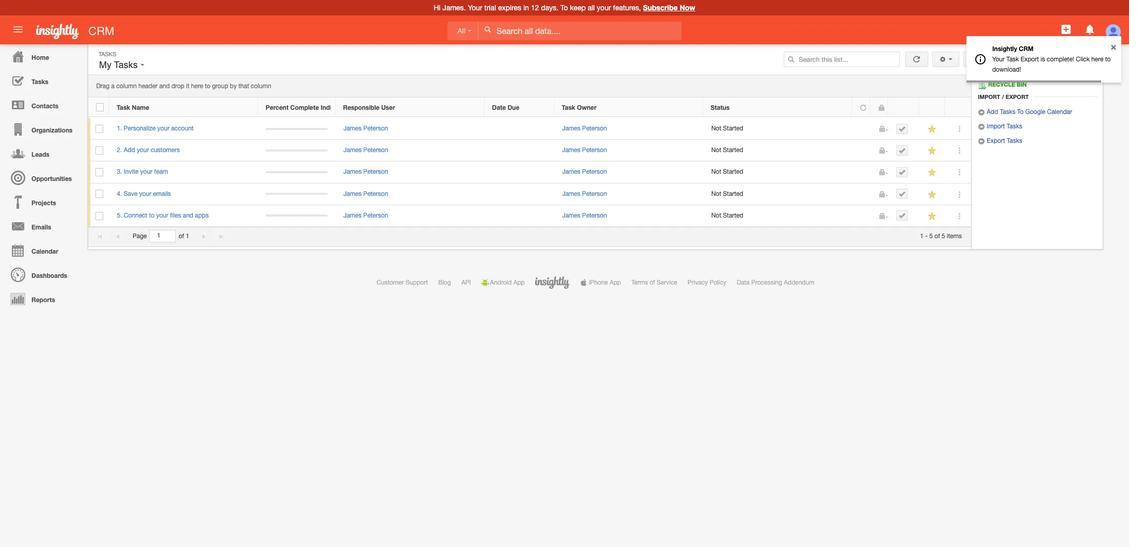 Task type: locate. For each thing, give the bounding box(es) containing it.
1 column from the left
[[116, 83, 137, 90]]

1 horizontal spatial column
[[251, 83, 271, 90]]

policy
[[710, 279, 727, 286]]

3 row from the top
[[88, 140, 971, 162]]

1 mark this task complete image from the top
[[899, 125, 906, 132]]

drop
[[171, 83, 184, 90]]

1 row from the top
[[88, 98, 971, 117]]

task left 'owner'
[[562, 104, 575, 111]]

1 horizontal spatial to
[[1018, 108, 1024, 116]]

1 vertical spatial crm
[[1019, 45, 1034, 53]]

calendar right google
[[1047, 108, 1072, 116]]

your inside hi james. your trial expires in 12 days. to keep all your features, subscribe now
[[468, 4, 482, 12]]

private task image for not started
[[879, 169, 886, 176]]

date due
[[492, 104, 520, 111]]

android app
[[490, 279, 525, 286]]

4 not from the top
[[712, 190, 722, 197]]

to left keep
[[561, 4, 568, 12]]

export tasks
[[985, 137, 1023, 145]]

2 vertical spatial mark this task complete image
[[899, 212, 906, 220]]

row group
[[88, 118, 971, 227]]

row containing 3. invite your team
[[88, 162, 971, 184]]

None checkbox
[[96, 103, 104, 111], [96, 125, 103, 133], [96, 168, 103, 177], [96, 190, 103, 198], [96, 212, 103, 220], [96, 103, 104, 111], [96, 125, 103, 133], [96, 168, 103, 177], [96, 190, 103, 198], [96, 212, 103, 220]]

1 not from the top
[[712, 125, 722, 132]]

circle arrow right image
[[978, 109, 985, 116]]

4 private task image from the top
[[879, 213, 886, 220]]

0 vertical spatial mark this task complete image
[[899, 169, 906, 176]]

all
[[458, 27, 466, 35]]

mark this task complete image
[[899, 169, 906, 176], [899, 191, 906, 198]]

0 vertical spatial to
[[1106, 56, 1111, 63]]

1 vertical spatial add
[[124, 147, 135, 154]]

your for account
[[157, 125, 170, 132]]

row containing 5. connect to your files and apps
[[88, 205, 971, 227]]

tasks down 'import tasks'
[[1007, 137, 1023, 145]]

0 vertical spatial here
[[1092, 56, 1104, 63]]

2 not started from the top
[[712, 147, 744, 154]]

to inside insightly crm your task export is complete! click here to download!
[[1106, 56, 1111, 63]]

press ctrl + space to group column header right repeating task image
[[888, 98, 919, 117]]

click
[[1076, 56, 1090, 63]]

following image for 5. connect to your files and apps
[[928, 212, 938, 221]]

your left files
[[156, 212, 168, 219]]

app right android
[[514, 279, 525, 286]]

1 mark this task complete image from the top
[[899, 169, 906, 176]]

new task
[[1058, 56, 1086, 63]]

press ctrl + space to group column header down cog "icon"
[[919, 98, 945, 117]]

2 vertical spatial export
[[987, 137, 1005, 145]]

add tasks to google calendar link
[[978, 108, 1072, 116]]

1 left -
[[920, 233, 924, 240]]

your for team
[[140, 168, 152, 176]]

mark this task complete image
[[899, 125, 906, 132], [899, 147, 906, 154], [899, 212, 906, 220]]

complete
[[290, 104, 319, 111]]

started for 1. personalize your account
[[723, 125, 744, 132]]

task
[[1007, 56, 1019, 63], [1072, 56, 1086, 63], [117, 104, 130, 111], [562, 104, 575, 111]]

column right a
[[116, 83, 137, 90]]

app right iphone
[[610, 279, 621, 286]]

tasks for my tasks
[[114, 60, 138, 70]]

repeating task image
[[860, 104, 867, 111]]

new
[[1058, 56, 1071, 63]]

not started for 1. personalize your account
[[712, 125, 744, 132]]

5 started from the top
[[723, 212, 744, 219]]

cog image
[[940, 56, 947, 63]]

notifications image
[[1084, 23, 1096, 36]]

3 started from the top
[[723, 168, 744, 176]]

task up the download!
[[1007, 56, 1019, 63]]

2 started from the top
[[723, 147, 744, 154]]

1 horizontal spatial app
[[610, 279, 621, 286]]

by
[[230, 83, 237, 90]]

private task image left following image
[[879, 169, 886, 176]]

your left account
[[157, 125, 170, 132]]

app
[[514, 279, 525, 286], [610, 279, 621, 286]]

1 horizontal spatial 5
[[942, 233, 945, 240]]

and left drop
[[159, 83, 170, 90]]

import
[[978, 94, 1001, 100], [987, 123, 1005, 130]]

circle arrow right image
[[978, 123, 985, 131]]

1 horizontal spatial your
[[993, 56, 1005, 63]]

0 vertical spatial private task image
[[878, 104, 885, 111]]

tasks
[[99, 51, 116, 57], [114, 60, 138, 70], [32, 78, 48, 86], [1000, 108, 1016, 116], [1007, 123, 1023, 130], [1007, 137, 1023, 145]]

2 press ctrl + space to group column header from the left
[[919, 98, 945, 117]]

crm up show sidebar image
[[1019, 45, 1034, 53]]

0 vertical spatial add
[[987, 108, 998, 116]]

private task image
[[879, 125, 886, 133], [879, 147, 886, 154], [879, 191, 886, 198], [879, 213, 886, 220]]

3 private task image from the top
[[879, 191, 886, 198]]

emails
[[32, 224, 51, 231]]

app for android app
[[514, 279, 525, 286]]

0 horizontal spatial your
[[468, 4, 482, 12]]

Search all data.... text field
[[479, 22, 682, 40]]

following image
[[928, 168, 938, 178]]

percent
[[266, 104, 289, 111]]

my
[[99, 60, 111, 70]]

2 following image from the top
[[928, 146, 938, 156]]

0 vertical spatial mark this task complete image
[[899, 125, 906, 132]]

2 not started cell from the top
[[704, 140, 853, 162]]

to
[[561, 4, 568, 12], [1018, 108, 1024, 116]]

your down insightly
[[993, 56, 1005, 63]]

2 not from the top
[[712, 147, 722, 154]]

mark this task complete image for 2. add your customers
[[899, 147, 906, 154]]

to inside hi james. your trial expires in 12 days. to keep all your features, subscribe now
[[561, 4, 568, 12]]

drag a column header and drop it here to group by that column
[[96, 83, 271, 90]]

subscribe now link
[[643, 3, 696, 12]]

cell
[[258, 118, 336, 140], [485, 118, 554, 140], [853, 118, 871, 140], [889, 118, 920, 140], [258, 140, 336, 162], [485, 140, 554, 162], [853, 140, 871, 162], [889, 140, 920, 162], [258, 162, 336, 184], [485, 162, 554, 184], [853, 162, 871, 184], [889, 162, 920, 184], [258, 184, 336, 205], [485, 184, 554, 205], [853, 184, 871, 205], [889, 184, 920, 205], [258, 205, 336, 227], [485, 205, 554, 227], [853, 205, 871, 227], [889, 205, 920, 227]]

1 vertical spatial here
[[191, 83, 203, 90]]

0 vertical spatial crm
[[88, 25, 114, 38]]

of right -
[[935, 233, 940, 240]]

1 horizontal spatial of
[[650, 279, 655, 286]]

0 horizontal spatial calendar
[[32, 248, 58, 256]]

tasks up 'import tasks'
[[1000, 108, 1016, 116]]

circle arrow left image
[[978, 138, 985, 145]]

following image
[[928, 124, 938, 134], [928, 146, 938, 156], [928, 190, 938, 200], [928, 212, 938, 221]]

0 horizontal spatial column
[[116, 83, 137, 90]]

private task image for 5. connect to your files and apps
[[879, 213, 886, 220]]

2 row from the top
[[88, 118, 971, 140]]

5 left items
[[942, 233, 945, 240]]

4 not started cell from the top
[[704, 184, 853, 205]]

subscribe
[[643, 3, 678, 12]]

1 vertical spatial mark this task complete image
[[899, 147, 906, 154]]

2 horizontal spatial to
[[1106, 56, 1111, 63]]

1 private task image from the top
[[879, 125, 886, 133]]

mark this task complete image for 5. connect to your files and apps
[[899, 212, 906, 220]]

5 not started cell from the top
[[704, 205, 853, 227]]

recycle bin link
[[978, 81, 1032, 89]]

1 vertical spatial import
[[987, 123, 1005, 130]]

header
[[138, 83, 158, 90]]

3 following image from the top
[[928, 190, 938, 200]]

1 horizontal spatial add
[[987, 108, 998, 116]]

3 not from the top
[[712, 168, 722, 176]]

0 vertical spatial to
[[561, 4, 568, 12]]

features,
[[613, 4, 641, 12]]

calendar
[[1047, 108, 1072, 116], [32, 248, 58, 256]]

0 vertical spatial and
[[159, 83, 170, 90]]

private task image
[[878, 104, 885, 111], [879, 169, 886, 176]]

not started cell for 3. invite your team
[[704, 162, 853, 184]]

2 horizontal spatial of
[[935, 233, 940, 240]]

new task link
[[1051, 52, 1093, 67]]

following image for 4. save your emails
[[928, 190, 938, 200]]

here inside insightly crm your task export is complete! click here to download!
[[1092, 56, 1104, 63]]

tasks down add tasks to google calendar link
[[1007, 123, 1023, 130]]

bin
[[1017, 81, 1027, 88]]

4 not started from the top
[[712, 190, 744, 197]]

display: grid image
[[970, 56, 980, 63]]

5 right -
[[930, 233, 933, 240]]

connect
[[124, 212, 147, 219]]

search image
[[788, 56, 795, 63]]

here right it
[[191, 83, 203, 90]]

opportunities link
[[3, 166, 83, 190]]

1.
[[117, 125, 122, 132]]

export right circle arrow left image on the top right
[[987, 137, 1005, 145]]

android app link
[[481, 279, 525, 286]]

not started cell for 5. connect to your files and apps
[[704, 205, 853, 227]]

1 vertical spatial your
[[993, 56, 1005, 63]]

tasks up contacts link
[[32, 78, 48, 86]]

1 vertical spatial and
[[183, 212, 193, 219]]

contacts link
[[3, 93, 83, 117]]

1 vertical spatial private task image
[[879, 169, 886, 176]]

3 mark this task complete image from the top
[[899, 212, 906, 220]]

private task image for 1. personalize your account
[[879, 125, 886, 133]]

is
[[1041, 56, 1045, 63]]

here right 'click'
[[1092, 56, 1104, 63]]

hi james. your trial expires in 12 days. to keep all your features, subscribe now
[[434, 3, 696, 12]]

not started cell for 1. personalize your account
[[704, 118, 853, 140]]

2 app from the left
[[610, 279, 621, 286]]

to left google
[[1018, 108, 1024, 116]]

0 horizontal spatial to
[[561, 4, 568, 12]]

1 horizontal spatial here
[[1092, 56, 1104, 63]]

your right save
[[139, 190, 151, 197]]

2 private task image from the top
[[879, 147, 886, 154]]

private task image right repeating task image
[[878, 104, 885, 111]]

processing
[[752, 279, 782, 286]]

to down "×"
[[1106, 56, 1111, 63]]

1 not started cell from the top
[[704, 118, 853, 140]]

privacy policy link
[[688, 279, 727, 286]]

1 horizontal spatial calendar
[[1047, 108, 1072, 116]]

0 horizontal spatial and
[[159, 83, 170, 90]]

3 not started cell from the top
[[704, 162, 853, 184]]

crm up my
[[88, 25, 114, 38]]

0 vertical spatial your
[[468, 4, 482, 12]]

user
[[381, 104, 395, 111]]

your left team
[[140, 168, 152, 176]]

james
[[343, 125, 362, 132], [562, 125, 581, 132], [343, 147, 362, 154], [562, 147, 581, 154], [343, 168, 362, 176], [562, 168, 581, 176], [343, 190, 362, 197], [562, 190, 581, 197], [343, 212, 362, 219], [562, 212, 581, 219]]

terms of service
[[632, 279, 678, 286]]

import right circle arrow right icon
[[987, 123, 1005, 130]]

crm inside insightly crm your task export is complete! click here to download!
[[1019, 45, 1034, 53]]

home
[[32, 54, 49, 61]]

import left /
[[978, 94, 1001, 100]]

1. personalize your account
[[117, 125, 194, 132]]

tasks right my
[[114, 60, 138, 70]]

tasks inside button
[[114, 60, 138, 70]]

0 vertical spatial export
[[1021, 56, 1039, 63]]

task left name at left
[[117, 104, 130, 111]]

row containing 4. save your emails
[[88, 184, 971, 205]]

projects link
[[3, 190, 83, 214]]

0 vertical spatial import
[[978, 94, 1001, 100]]

api
[[461, 279, 471, 286]]

it
[[186, 83, 189, 90]]

white image
[[484, 26, 492, 33]]

1 app from the left
[[514, 279, 525, 286]]

3. invite your team
[[117, 168, 168, 176]]

0 horizontal spatial of
[[179, 233, 184, 240]]

your up the 3. invite your team
[[137, 147, 149, 154]]

1 following image from the top
[[928, 124, 938, 134]]

james.
[[443, 4, 466, 12]]

indicator
[[321, 104, 347, 111]]

your for hi james. your trial expires in 12 days. to keep all your features, subscribe now
[[468, 4, 482, 12]]

recycle bin
[[988, 81, 1027, 88]]

column right that
[[251, 83, 271, 90]]

your
[[468, 4, 482, 12], [993, 56, 1005, 63]]

5
[[930, 233, 933, 240], [942, 233, 945, 240]]

4 row from the top
[[88, 162, 971, 184]]

0 horizontal spatial to
[[149, 212, 155, 219]]

1 vertical spatial to
[[205, 83, 210, 90]]

5 row from the top
[[88, 184, 971, 205]]

mark this task complete image for 3. invite your team
[[899, 169, 906, 176]]

0 horizontal spatial 5
[[930, 233, 933, 240]]

5.
[[117, 212, 122, 219]]

to left group
[[205, 83, 210, 90]]

add inside row
[[124, 147, 135, 154]]

export left is
[[1021, 56, 1039, 63]]

6 row from the top
[[88, 205, 971, 227]]

tasks for add tasks to google calendar
[[1000, 108, 1016, 116]]

your for emails
[[139, 190, 151, 197]]

0 horizontal spatial app
[[514, 279, 525, 286]]

tasks for export tasks
[[1007, 137, 1023, 145]]

show sidebar image
[[1027, 56, 1034, 63]]

1 started from the top
[[723, 125, 744, 132]]

1 vertical spatial mark this task complete image
[[899, 191, 906, 198]]

2 mark this task complete image from the top
[[899, 191, 906, 198]]

complete!
[[1047, 56, 1075, 63]]

None checkbox
[[96, 147, 103, 155]]

navigation
[[0, 44, 83, 311]]

your left 'trial' at the top of page
[[468, 4, 482, 12]]

1 horizontal spatial crm
[[1019, 45, 1034, 53]]

navigation containing home
[[0, 44, 83, 311]]

iphone
[[589, 279, 608, 286]]

your right all at the right of the page
[[597, 4, 611, 12]]

google
[[1026, 108, 1046, 116]]

not started for 5. connect to your files and apps
[[712, 212, 744, 219]]

1 right 1 field at the left
[[186, 233, 189, 240]]

your
[[597, 4, 611, 12], [157, 125, 170, 132], [137, 147, 149, 154], [140, 168, 152, 176], [139, 190, 151, 197], [156, 212, 168, 219]]

4 started from the top
[[723, 190, 744, 197]]

task right "new"
[[1072, 56, 1086, 63]]

of right terms
[[650, 279, 655, 286]]

of
[[179, 233, 184, 240], [935, 233, 940, 240], [650, 279, 655, 286]]

export down bin
[[1006, 94, 1029, 100]]

not started
[[712, 125, 744, 132], [712, 147, 744, 154], [712, 168, 744, 176], [712, 190, 744, 197], [712, 212, 744, 219]]

press ctrl + space to group column header
[[888, 98, 919, 117], [919, 98, 945, 117], [945, 98, 971, 117]]

and
[[159, 83, 170, 90], [183, 212, 193, 219]]

recycle
[[988, 81, 1016, 88]]

to right connect
[[149, 212, 155, 219]]

press ctrl + space to group column header left circle arrow right image
[[945, 98, 971, 117]]

all link
[[447, 22, 478, 40]]

add right 2.
[[124, 147, 135, 154]]

of right 1 field at the left
[[179, 233, 184, 240]]

4 following image from the top
[[928, 212, 938, 221]]

your task export is complete! click here to download! link
[[993, 56, 1111, 73]]

0 horizontal spatial here
[[191, 83, 203, 90]]

api link
[[461, 279, 471, 286]]

calendar up dashboards link
[[32, 248, 58, 256]]

1 - 5 of 5 items
[[920, 233, 962, 240]]

row
[[88, 98, 971, 117], [88, 118, 971, 140], [88, 140, 971, 162], [88, 162, 971, 184], [88, 184, 971, 205], [88, 205, 971, 227]]

1 horizontal spatial 1
[[920, 233, 924, 240]]

1 vertical spatial export
[[1006, 94, 1029, 100]]

5 not from the top
[[712, 212, 722, 219]]

row containing task name
[[88, 98, 971, 117]]

1 press ctrl + space to group column header from the left
[[888, 98, 919, 117]]

2. add your customers
[[117, 147, 180, 154]]

Search this list... text field
[[784, 52, 900, 67]]

your inside insightly crm your task export is complete! click here to download!
[[993, 56, 1005, 63]]

4. save your emails link
[[117, 190, 176, 197]]

0 horizontal spatial add
[[124, 147, 135, 154]]

1 not started from the top
[[712, 125, 744, 132]]

2 mark this task complete image from the top
[[899, 147, 906, 154]]

add right circle arrow right image
[[987, 108, 998, 116]]

tasks inside navigation
[[32, 78, 48, 86]]

2 5 from the left
[[942, 233, 945, 240]]

terms of service link
[[632, 279, 678, 286]]

and right files
[[183, 212, 193, 219]]

1. personalize your account link
[[117, 125, 199, 132]]

3 not started from the top
[[712, 168, 744, 176]]

team
[[154, 168, 168, 176]]

organizations link
[[3, 117, 83, 141]]

crm
[[88, 25, 114, 38], [1019, 45, 1034, 53]]

not for 2. add your customers
[[712, 147, 722, 154]]

app for iphone app
[[610, 279, 621, 286]]

your inside hi james. your trial expires in 12 days. to keep all your features, subscribe now
[[597, 4, 611, 12]]

5 not started from the top
[[712, 212, 744, 219]]

not started cell
[[704, 118, 853, 140], [704, 140, 853, 162], [704, 162, 853, 184], [704, 184, 853, 205], [704, 205, 853, 227]]

here
[[1092, 56, 1104, 63], [191, 83, 203, 90]]

mark this task complete image for 4. save your emails
[[899, 191, 906, 198]]

row group containing 1. personalize your account
[[88, 118, 971, 227]]



Task type: vqa. For each thing, say whether or not it's contained in the screenshot.
bottom import
yes



Task type: describe. For each thing, give the bounding box(es) containing it.
your for insightly crm your task export is complete! click here to download!
[[993, 56, 1005, 63]]

privacy
[[688, 279, 708, 286]]

in
[[524, 4, 529, 12]]

1 5 from the left
[[930, 233, 933, 240]]

not for 4. save your emails
[[712, 190, 722, 197]]

2 vertical spatial to
[[149, 212, 155, 219]]

privacy policy
[[688, 279, 727, 286]]

5. connect to your files and apps
[[117, 212, 209, 219]]

3 press ctrl + space to group column header from the left
[[945, 98, 971, 117]]

tasks link
[[3, 69, 83, 93]]

tasks up my
[[99, 51, 116, 57]]

organizations
[[32, 126, 73, 134]]

group
[[212, 83, 228, 90]]

import tasks link
[[978, 123, 1023, 131]]

addendum
[[784, 279, 815, 286]]

blog link
[[438, 279, 451, 286]]

your for customers
[[137, 147, 149, 154]]

not started cell for 4. save your emails
[[704, 184, 853, 205]]

private task image for 2. add your customers
[[879, 147, 886, 154]]

not for 1. personalize your account
[[712, 125, 722, 132]]

0 vertical spatial calendar
[[1047, 108, 1072, 116]]

all
[[588, 4, 595, 12]]

private task image for status
[[878, 104, 885, 111]]

dashboards link
[[3, 263, 83, 287]]

following image for 2. add your customers
[[928, 146, 938, 156]]

home link
[[3, 44, 83, 69]]

task name
[[117, 104, 149, 111]]

started for 4. save your emails
[[723, 190, 744, 197]]

data processing addendum
[[737, 279, 815, 286]]

opportunities
[[32, 175, 72, 183]]

not for 5. connect to your files and apps
[[712, 212, 722, 219]]

1 horizontal spatial to
[[205, 83, 210, 90]]

import for import / export
[[978, 94, 1001, 100]]

android
[[490, 279, 512, 286]]

hi
[[434, 4, 441, 12]]

reports
[[32, 296, 55, 304]]

1 vertical spatial to
[[1018, 108, 1024, 116]]

owner
[[577, 104, 597, 111]]

export tasks link
[[978, 137, 1023, 145]]

1 vertical spatial calendar
[[32, 248, 58, 256]]

/
[[1002, 94, 1004, 100]]

row containing 2. add your customers
[[88, 140, 971, 162]]

page
[[133, 233, 147, 240]]

trial
[[484, 4, 496, 12]]

started for 2. add your customers
[[723, 147, 744, 154]]

add inside add tasks to google calendar link
[[987, 108, 998, 116]]

import / export
[[978, 94, 1029, 100]]

blog
[[438, 279, 451, 286]]

a
[[111, 83, 115, 90]]

customer support
[[377, 279, 428, 286]]

projects
[[32, 199, 56, 207]]

days.
[[541, 4, 559, 12]]

row containing 1. personalize your account
[[88, 118, 971, 140]]

0 horizontal spatial 1
[[186, 233, 189, 240]]

1 field
[[150, 231, 176, 242]]

keep
[[570, 4, 586, 12]]

status
[[711, 104, 730, 111]]

service
[[657, 279, 678, 286]]

responsible
[[343, 104, 380, 111]]

name
[[132, 104, 149, 111]]

date
[[492, 104, 506, 111]]

terms
[[632, 279, 648, 286]]

of 1
[[179, 233, 189, 240]]

my tasks button
[[97, 57, 147, 73]]

insightly
[[993, 45, 1018, 53]]

×
[[1111, 40, 1117, 52]]

customer
[[377, 279, 404, 286]]

task inside insightly crm your task export is complete! click here to download!
[[1007, 56, 1019, 63]]

2 column from the left
[[251, 83, 271, 90]]

private task image for 4. save your emails
[[879, 191, 886, 198]]

iphone app link
[[580, 279, 621, 286]]

invite
[[124, 168, 139, 176]]

data processing addendum link
[[737, 279, 815, 286]]

following image for 1. personalize your account
[[928, 124, 938, 134]]

started for 5. connect to your files and apps
[[723, 212, 744, 219]]

download!
[[993, 66, 1022, 73]]

insightly crm your task export is complete! click here to download!
[[993, 45, 1111, 73]]

2.
[[117, 147, 122, 154]]

apps
[[195, 212, 209, 219]]

contacts
[[32, 102, 58, 110]]

2. add your customers link
[[117, 147, 185, 154]]

not started for 2. add your customers
[[712, 147, 744, 154]]

calendar link
[[3, 238, 83, 263]]

mark this task complete image for 1. personalize your account
[[899, 125, 906, 132]]

refresh list image
[[912, 56, 922, 63]]

12
[[531, 4, 539, 12]]

task owner
[[562, 104, 597, 111]]

customer support link
[[377, 279, 428, 286]]

expires
[[498, 4, 522, 12]]

files
[[170, 212, 181, 219]]

tasks for import tasks
[[1007, 123, 1023, 130]]

not started cell for 2. add your customers
[[704, 140, 853, 162]]

1 horizontal spatial and
[[183, 212, 193, 219]]

customers
[[151, 147, 180, 154]]

import tasks
[[985, 123, 1023, 130]]

not for 3. invite your team
[[712, 168, 722, 176]]

export inside insightly crm your task export is complete! click here to download!
[[1021, 56, 1039, 63]]

5. connect to your files and apps link
[[117, 212, 214, 219]]

import for import tasks
[[987, 123, 1005, 130]]

started for 3. invite your team
[[723, 168, 744, 176]]

data
[[737, 279, 750, 286]]

not started for 4. save your emails
[[712, 190, 744, 197]]

add tasks to google calendar
[[985, 108, 1072, 116]]

not started for 3. invite your team
[[712, 168, 744, 176]]

iphone app
[[589, 279, 621, 286]]

emails link
[[3, 214, 83, 238]]

account
[[171, 125, 194, 132]]

support
[[406, 279, 428, 286]]

due
[[508, 104, 520, 111]]

0 horizontal spatial crm
[[88, 25, 114, 38]]



